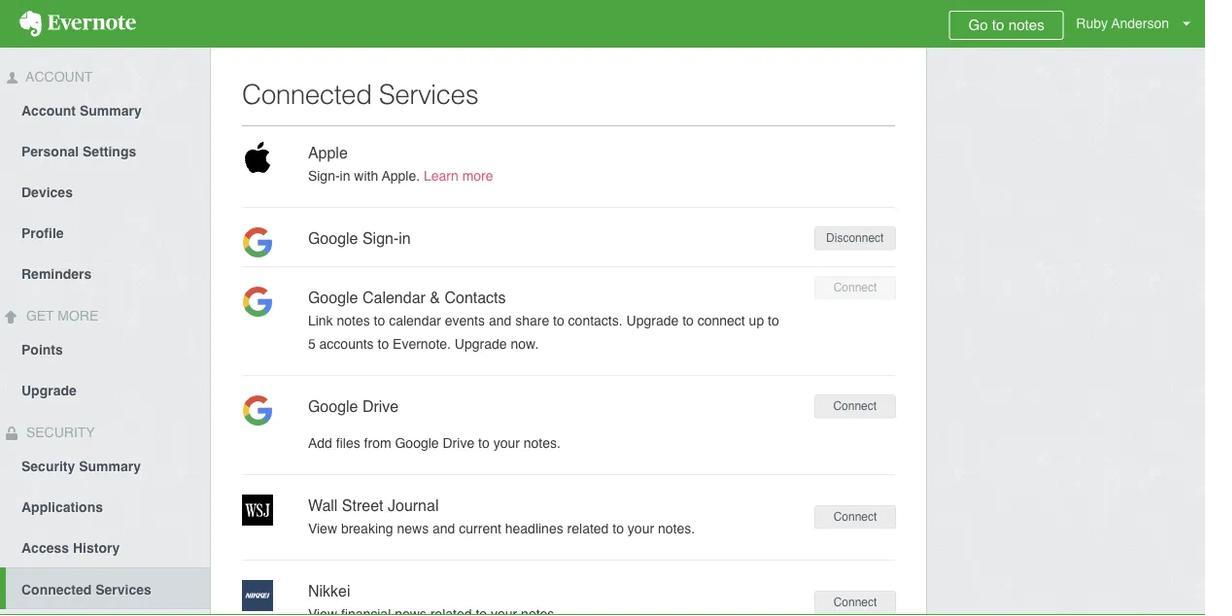 Task type: describe. For each thing, give the bounding box(es) containing it.
nikkei
[[308, 582, 350, 600]]

to down calendar
[[374, 313, 385, 328]]

your inside wall street journal view breaking news and current headlines related to your notes.
[[628, 521, 654, 536]]

access history link
[[0, 527, 210, 568]]

1 horizontal spatial connected
[[242, 79, 372, 110]]

to right accounts in the left bottom of the page
[[378, 336, 389, 352]]

0 horizontal spatial upgrade
[[21, 383, 77, 398]]

to up wall street journal view breaking news and current headlines related to your notes.
[[478, 435, 490, 451]]

personal settings
[[21, 144, 136, 159]]

google for google calendar & contacts link notes to calendar events and share to contacts. upgrade to connect up to 5 accounts to evernote. upgrade now.
[[308, 289, 358, 307]]

security summary link
[[0, 445, 210, 486]]

sign- for apple
[[308, 168, 340, 184]]

reminders link
[[0, 253, 210, 293]]

apple.
[[382, 168, 420, 184]]

0 vertical spatial upgrade
[[626, 313, 679, 328]]

profile
[[21, 225, 64, 241]]

headlines
[[505, 521, 563, 536]]

to right share
[[553, 313, 564, 328]]

anderson
[[1111, 16, 1169, 31]]

evernote image
[[0, 11, 155, 37]]

in for google sign-in
[[399, 229, 411, 247]]

google right from
[[395, 435, 439, 451]]

connected services link
[[6, 568, 210, 609]]

link
[[308, 313, 333, 328]]

events
[[445, 313, 485, 328]]

0 horizontal spatial drive
[[362, 397, 399, 415]]

account for account
[[22, 69, 93, 85]]

wall
[[308, 497, 338, 515]]

notes. inside wall street journal view breaking news and current headlines related to your notes.
[[658, 521, 695, 536]]

journal
[[388, 497, 439, 515]]

google sign-in
[[308, 229, 411, 247]]

security for security summary
[[21, 459, 75, 474]]

get
[[26, 308, 54, 324]]

summary for security
[[79, 459, 141, 474]]

0 vertical spatial connected services
[[242, 79, 478, 110]]

services inside "link"
[[95, 582, 151, 598]]

notes inside google calendar & contacts link notes to calendar events and share to contacts. upgrade to connect up to 5 accounts to evernote. upgrade now.
[[337, 313, 370, 328]]

history
[[73, 540, 120, 556]]

applications link
[[0, 486, 210, 527]]

news
[[397, 521, 429, 536]]

to right the go
[[992, 17, 1004, 34]]

now.
[[511, 336, 539, 352]]

wall street journal view breaking news and current headlines related to your notes.
[[308, 497, 695, 536]]

ruby anderson link
[[1071, 0, 1205, 48]]

connect
[[697, 313, 745, 328]]

&
[[430, 289, 440, 307]]

upgrade link
[[0, 369, 210, 410]]

devices link
[[0, 171, 210, 212]]

1 vertical spatial drive
[[443, 435, 474, 451]]

add files from google drive to your notes.
[[308, 435, 561, 451]]

5
[[308, 336, 316, 352]]

more
[[462, 168, 493, 184]]

apple sign-in with apple. learn more
[[308, 144, 493, 184]]

points link
[[0, 328, 210, 369]]

access history
[[21, 540, 120, 556]]

go to notes link
[[949, 11, 1064, 40]]

apple
[[308, 144, 348, 162]]

google for google sign-in
[[308, 229, 358, 247]]

connected services inside "link"
[[21, 582, 151, 598]]

account for account summary
[[21, 103, 76, 119]]

learn more link
[[424, 168, 493, 184]]

street
[[342, 497, 383, 515]]

go
[[968, 17, 988, 34]]



Task type: locate. For each thing, give the bounding box(es) containing it.
2 horizontal spatial upgrade
[[626, 313, 679, 328]]

connected services
[[242, 79, 478, 110], [21, 582, 151, 598]]

to right up
[[768, 313, 779, 328]]

services up apple sign-in with apple. learn more
[[379, 79, 478, 110]]

0 vertical spatial account
[[22, 69, 93, 85]]

notes up accounts in the left bottom of the page
[[337, 313, 370, 328]]

to left the connect
[[682, 313, 694, 328]]

0 horizontal spatial connected services
[[21, 582, 151, 598]]

notes. right related
[[658, 521, 695, 536]]

related
[[567, 521, 609, 536]]

ruby anderson
[[1076, 16, 1169, 31]]

security up applications
[[21, 459, 75, 474]]

sign- for google
[[362, 229, 399, 247]]

0 vertical spatial connected
[[242, 79, 372, 110]]

sign- down apple
[[308, 168, 340, 184]]

security inside 'link'
[[21, 459, 75, 474]]

more
[[58, 308, 98, 324]]

and right news
[[432, 521, 455, 536]]

and inside google calendar & contacts link notes to calendar events and share to contacts. upgrade to connect up to 5 accounts to evernote. upgrade now.
[[489, 313, 511, 328]]

in
[[340, 168, 350, 184], [399, 229, 411, 247]]

settings
[[83, 144, 136, 159]]

0 vertical spatial your
[[493, 435, 520, 451]]

account summary link
[[0, 89, 210, 130]]

drive up from
[[362, 397, 399, 415]]

account summary
[[21, 103, 142, 119]]

accounts
[[319, 336, 374, 352]]

to
[[992, 17, 1004, 34], [374, 313, 385, 328], [553, 313, 564, 328], [682, 313, 694, 328], [768, 313, 779, 328], [378, 336, 389, 352], [478, 435, 490, 451], [612, 521, 624, 536]]

0 horizontal spatial sign-
[[308, 168, 340, 184]]

upgrade down 'events'
[[455, 336, 507, 352]]

reminders
[[21, 266, 92, 282]]

0 vertical spatial sign-
[[308, 168, 340, 184]]

services
[[379, 79, 478, 110], [95, 582, 151, 598]]

1 summary from the top
[[80, 103, 142, 119]]

go to notes
[[968, 17, 1044, 34]]

upgrade down points
[[21, 383, 77, 398]]

account up personal
[[21, 103, 76, 119]]

1 horizontal spatial your
[[628, 521, 654, 536]]

up
[[749, 313, 764, 328]]

google for google drive
[[308, 397, 358, 415]]

your
[[493, 435, 520, 451], [628, 521, 654, 536]]

in for apple sign-in with apple. learn more
[[340, 168, 350, 184]]

connected services up apple
[[242, 79, 478, 110]]

0 horizontal spatial and
[[432, 521, 455, 536]]

and
[[489, 313, 511, 328], [432, 521, 455, 536]]

1 vertical spatial sign-
[[362, 229, 399, 247]]

applications
[[21, 499, 103, 515]]

summary inside 'link'
[[79, 459, 141, 474]]

security up the security summary
[[22, 425, 95, 440]]

connected services down history
[[21, 582, 151, 598]]

in inside apple sign-in with apple. learn more
[[340, 168, 350, 184]]

connected down the access
[[21, 582, 92, 598]]

notes. up wall street journal view breaking news and current headlines related to your notes.
[[524, 435, 561, 451]]

upgrade right the contacts.
[[626, 313, 679, 328]]

security for security
[[22, 425, 95, 440]]

to right related
[[612, 521, 624, 536]]

in up calendar
[[399, 229, 411, 247]]

notes.
[[524, 435, 561, 451], [658, 521, 695, 536]]

0 vertical spatial summary
[[80, 103, 142, 119]]

0 horizontal spatial connected
[[21, 582, 92, 598]]

None submit
[[814, 226, 896, 250], [814, 276, 896, 300], [814, 394, 896, 418], [814, 505, 896, 529], [814, 590, 896, 614], [814, 226, 896, 250], [814, 276, 896, 300], [814, 394, 896, 418], [814, 505, 896, 529], [814, 590, 896, 614]]

to inside wall street journal view breaking news and current headlines related to your notes.
[[612, 521, 624, 536]]

0 horizontal spatial notes
[[337, 313, 370, 328]]

google calendar & contacts link notes to calendar events and share to contacts. upgrade to connect up to 5 accounts to evernote. upgrade now.
[[308, 289, 779, 352]]

1 vertical spatial your
[[628, 521, 654, 536]]

1 vertical spatial account
[[21, 103, 76, 119]]

1 vertical spatial in
[[399, 229, 411, 247]]

drive
[[362, 397, 399, 415], [443, 435, 474, 451]]

learn
[[424, 168, 458, 184]]

account up account summary
[[22, 69, 93, 85]]

1 vertical spatial connected services
[[21, 582, 151, 598]]

0 vertical spatial and
[[489, 313, 511, 328]]

0 horizontal spatial notes.
[[524, 435, 561, 451]]

google drive
[[308, 397, 399, 415]]

devices
[[21, 185, 73, 200]]

google inside google calendar & contacts link notes to calendar events and share to contacts. upgrade to connect up to 5 accounts to evernote. upgrade now.
[[308, 289, 358, 307]]

calendar
[[389, 313, 441, 328]]

1 horizontal spatial upgrade
[[455, 336, 507, 352]]

view
[[308, 521, 337, 536]]

0 vertical spatial notes.
[[524, 435, 561, 451]]

sign- inside apple sign-in with apple. learn more
[[308, 168, 340, 184]]

0 vertical spatial services
[[379, 79, 478, 110]]

drive right from
[[443, 435, 474, 451]]

points
[[21, 342, 63, 358]]

and inside wall street journal view breaking news and current headlines related to your notes.
[[432, 521, 455, 536]]

2 vertical spatial upgrade
[[21, 383, 77, 398]]

1 horizontal spatial and
[[489, 313, 511, 328]]

get more
[[22, 308, 98, 324]]

evernote.
[[393, 336, 451, 352]]

0 horizontal spatial your
[[493, 435, 520, 451]]

calendar
[[362, 289, 426, 307]]

1 horizontal spatial connected services
[[242, 79, 478, 110]]

contacts
[[445, 289, 506, 307]]

personal
[[21, 144, 79, 159]]

0 vertical spatial in
[[340, 168, 350, 184]]

contacts.
[[568, 313, 623, 328]]

1 horizontal spatial notes
[[1008, 17, 1044, 34]]

0 vertical spatial drive
[[362, 397, 399, 415]]

security
[[22, 425, 95, 440], [21, 459, 75, 474]]

account
[[22, 69, 93, 85], [21, 103, 76, 119]]

connected
[[242, 79, 372, 110], [21, 582, 92, 598]]

sign-
[[308, 168, 340, 184], [362, 229, 399, 247]]

upgrade
[[626, 313, 679, 328], [455, 336, 507, 352], [21, 383, 77, 398]]

services down access history link
[[95, 582, 151, 598]]

notes right the go
[[1008, 17, 1044, 34]]

google
[[308, 229, 358, 247], [308, 289, 358, 307], [308, 397, 358, 415], [395, 435, 439, 451]]

breaking
[[341, 521, 393, 536]]

1 horizontal spatial notes.
[[658, 521, 695, 536]]

sign- up calendar
[[362, 229, 399, 247]]

and left share
[[489, 313, 511, 328]]

summary for account
[[80, 103, 142, 119]]

1 horizontal spatial in
[[399, 229, 411, 247]]

connected up apple
[[242, 79, 372, 110]]

1 vertical spatial services
[[95, 582, 151, 598]]

ruby
[[1076, 16, 1108, 31]]

summary up personal settings "link"
[[80, 103, 142, 119]]

share
[[515, 313, 549, 328]]

google up 'add'
[[308, 397, 358, 415]]

1 vertical spatial security
[[21, 459, 75, 474]]

google up link
[[308, 289, 358, 307]]

1 horizontal spatial services
[[379, 79, 478, 110]]

summary up applications link at the bottom left
[[79, 459, 141, 474]]

1 horizontal spatial drive
[[443, 435, 474, 451]]

in left with
[[340, 168, 350, 184]]

access
[[21, 540, 69, 556]]

security summary
[[21, 459, 141, 474]]

your up wall street journal view breaking news and current headlines related to your notes.
[[493, 435, 520, 451]]

with
[[354, 168, 378, 184]]

1 vertical spatial and
[[432, 521, 455, 536]]

from
[[364, 435, 391, 451]]

1 vertical spatial summary
[[79, 459, 141, 474]]

1 vertical spatial upgrade
[[455, 336, 507, 352]]

2 summary from the top
[[79, 459, 141, 474]]

evernote link
[[0, 0, 155, 48]]

summary
[[80, 103, 142, 119], [79, 459, 141, 474]]

1 vertical spatial notes
[[337, 313, 370, 328]]

0 horizontal spatial in
[[340, 168, 350, 184]]

1 horizontal spatial sign-
[[362, 229, 399, 247]]

current
[[459, 521, 501, 536]]

profile link
[[0, 212, 210, 253]]

1 vertical spatial notes.
[[658, 521, 695, 536]]

add
[[308, 435, 332, 451]]

personal settings link
[[0, 130, 210, 171]]

1 vertical spatial connected
[[21, 582, 92, 598]]

0 vertical spatial notes
[[1008, 17, 1044, 34]]

0 horizontal spatial services
[[95, 582, 151, 598]]

files
[[336, 435, 360, 451]]

0 vertical spatial security
[[22, 425, 95, 440]]

connected inside "link"
[[21, 582, 92, 598]]

your right related
[[628, 521, 654, 536]]

notes
[[1008, 17, 1044, 34], [337, 313, 370, 328]]

google down with
[[308, 229, 358, 247]]



Task type: vqa. For each thing, say whether or not it's contained in the screenshot.
Background image
no



